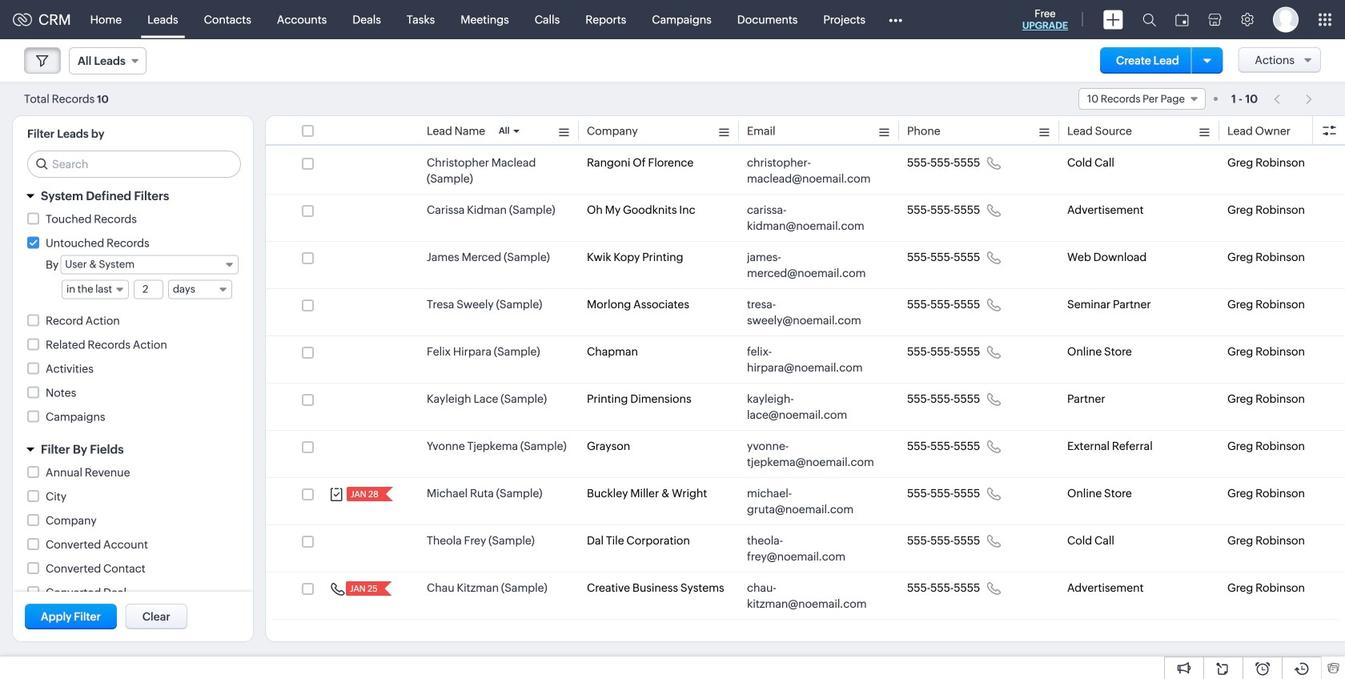 Task type: describe. For each thing, give the bounding box(es) containing it.
profile image
[[1273, 7, 1299, 32]]

search image
[[1143, 13, 1156, 26]]

Other Modules field
[[878, 7, 913, 32]]

create menu image
[[1104, 10, 1124, 29]]

calendar image
[[1176, 13, 1189, 26]]

logo image
[[13, 13, 32, 26]]

create menu element
[[1094, 0, 1133, 39]]

Search text field
[[28, 151, 240, 177]]



Task type: locate. For each thing, give the bounding box(es) containing it.
profile element
[[1264, 0, 1309, 39]]

search element
[[1133, 0, 1166, 39]]

navigation
[[1266, 87, 1321, 111]]

None field
[[69, 47, 146, 74], [1079, 88, 1206, 110], [60, 255, 239, 274], [62, 280, 129, 299], [168, 280, 232, 299], [69, 47, 146, 74], [1079, 88, 1206, 110], [60, 255, 239, 274], [62, 280, 129, 299], [168, 280, 232, 299]]

None text field
[[135, 281, 163, 298]]

row group
[[266, 147, 1345, 620]]



Task type: vqa. For each thing, say whether or not it's contained in the screenshot.
Channels IMAGE
no



